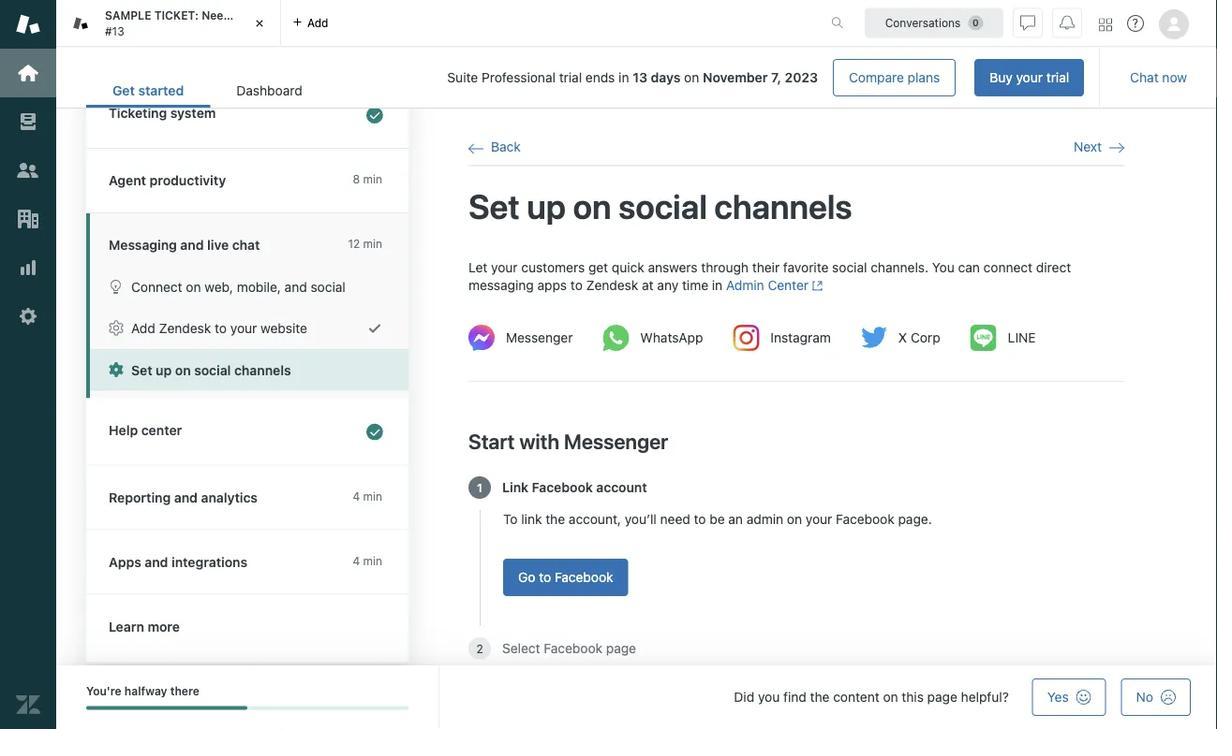 Task type: locate. For each thing, give the bounding box(es) containing it.
on inside button
[[175, 363, 191, 378]]

1 horizontal spatial channels
[[714, 186, 852, 226]]

your left the website at left
[[230, 321, 257, 336]]

the
[[546, 512, 565, 527], [810, 690, 830, 706]]

x
[[898, 330, 907, 346]]

1 vertical spatial the
[[810, 690, 830, 706]]

12 min
[[348, 238, 382, 251]]

1 vertical spatial 4 min
[[353, 555, 382, 568]]

productivity
[[150, 173, 226, 188]]

up inside the content-title region
[[527, 186, 566, 226]]

1 vertical spatial channels
[[234, 363, 291, 378]]

connect
[[131, 279, 182, 295]]

footer
[[56, 666, 1217, 730]]

on left the this
[[883, 690, 898, 706]]

set inside the content-title region
[[468, 186, 520, 226]]

sample ticket: need less items than ordered #13
[[105, 9, 363, 37]]

min for agent productivity
[[363, 173, 382, 186]]

1 vertical spatial zendesk
[[159, 321, 211, 336]]

you'll
[[625, 512, 657, 527]]

1 4 min from the top
[[353, 490, 382, 503]]

reporting
[[109, 490, 171, 506]]

to inside let your customers get quick answers through their favorite social channels. you can connect direct messaging apps to zendesk at any time in
[[571, 278, 583, 293]]

facebook right "select" on the bottom of page
[[544, 641, 603, 657]]

did
[[734, 690, 754, 706]]

the right find
[[810, 690, 830, 706]]

up
[[527, 186, 566, 226], [156, 363, 172, 378]]

on down add zendesk to your website
[[175, 363, 191, 378]]

0 horizontal spatial set
[[131, 363, 152, 378]]

2 trial from the left
[[559, 70, 582, 85]]

(opens in a new tab) image
[[809, 281, 823, 292]]

and right apps
[[145, 555, 168, 570]]

messenger up account on the bottom of the page
[[564, 429, 668, 453]]

1 min from the top
[[363, 173, 382, 186]]

up up "center"
[[156, 363, 172, 378]]

system
[[170, 105, 216, 121]]

channels up their
[[714, 186, 852, 226]]

facebook up link
[[532, 480, 593, 495]]

on left web,
[[186, 279, 201, 295]]

to right apps
[[571, 278, 583, 293]]

trial inside button
[[1046, 70, 1069, 85]]

connect on web, mobile, and social
[[131, 279, 346, 295]]

1 vertical spatial set
[[131, 363, 152, 378]]

dashboard tab
[[210, 73, 329, 108]]

you
[[758, 690, 780, 706]]

set up on social channels up answers
[[468, 186, 852, 226]]

social down add zendesk to your website
[[194, 363, 231, 378]]

zendesk inside let your customers get quick answers through their favorite social channels. you can connect direct messaging apps to zendesk at any time in
[[586, 278, 638, 293]]

next
[[1074, 139, 1102, 155]]

trial for professional
[[559, 70, 582, 85]]

in inside let your customers get quick answers through their favorite social channels. you can connect direct messaging apps to zendesk at any time in
[[712, 278, 723, 293]]

less
[[234, 9, 256, 22]]

0 vertical spatial set
[[468, 186, 520, 226]]

go
[[518, 570, 535, 585]]

zendesk image
[[16, 693, 40, 718]]

ordered
[[320, 9, 363, 22]]

section
[[344, 59, 1084, 97]]

in left 13
[[619, 70, 629, 85]]

get help image
[[1127, 15, 1144, 32]]

social up answers
[[618, 186, 707, 226]]

zendesk down get
[[586, 278, 638, 293]]

integrations
[[172, 555, 247, 570]]

set up on social channels down add zendesk to your website
[[131, 363, 291, 378]]

1 vertical spatial up
[[156, 363, 172, 378]]

set down "add"
[[131, 363, 152, 378]]

tab list containing get started
[[86, 73, 329, 108]]

page.
[[898, 512, 932, 527]]

on up get
[[573, 186, 611, 226]]

views image
[[16, 110, 40, 134]]

2 min from the top
[[363, 238, 382, 251]]

facebook right go
[[555, 570, 613, 585]]

4 min from the top
[[363, 555, 382, 568]]

chat now button
[[1115, 59, 1202, 97]]

start with messenger region
[[468, 258, 1124, 718]]

any
[[657, 278, 679, 293]]

set up on social channels inside button
[[131, 363, 291, 378]]

tabs tab list
[[56, 0, 811, 47]]

november
[[703, 70, 768, 85]]

social right favorite
[[832, 260, 867, 275]]

tab list
[[86, 73, 329, 108]]

1 vertical spatial page
[[927, 690, 957, 706]]

and right mobile,
[[285, 279, 307, 295]]

go to facebook
[[518, 570, 613, 585]]

apps and integrations
[[109, 555, 247, 570]]

tab
[[56, 0, 363, 47]]

channels down add zendesk to your website button in the top left of the page
[[234, 363, 291, 378]]

agent
[[109, 173, 146, 188]]

1 horizontal spatial in
[[712, 278, 723, 293]]

1 horizontal spatial the
[[810, 690, 830, 706]]

0 horizontal spatial page
[[606, 641, 636, 657]]

0 vertical spatial the
[[546, 512, 565, 527]]

go to facebook button
[[503, 559, 628, 597]]

suite professional trial ends in 13 days on november 7, 2023
[[447, 70, 818, 85]]

page right the this
[[927, 690, 957, 706]]

0 horizontal spatial zendesk
[[159, 321, 211, 336]]

1 horizontal spatial page
[[927, 690, 957, 706]]

social inside set up on social channels button
[[194, 363, 231, 378]]

8
[[353, 173, 360, 186]]

0 vertical spatial zendesk
[[586, 278, 638, 293]]

1 4 from the top
[[353, 490, 360, 503]]

0 horizontal spatial trial
[[559, 70, 582, 85]]

to left be
[[694, 512, 706, 527]]

conversations
[[885, 16, 961, 30]]

the inside start with messenger region
[[546, 512, 565, 527]]

trial for your
[[1046, 70, 1069, 85]]

on
[[684, 70, 699, 85], [573, 186, 611, 226], [186, 279, 201, 295], [175, 363, 191, 378], [787, 512, 802, 527], [883, 690, 898, 706]]

up inside button
[[156, 363, 172, 378]]

1 horizontal spatial trial
[[1046, 70, 1069, 85]]

notifications image
[[1060, 15, 1075, 30]]

facebook inside button
[[555, 570, 613, 585]]

social right mobile,
[[311, 279, 346, 295]]

reporting image
[[16, 256, 40, 280]]

and
[[180, 238, 204, 253], [285, 279, 307, 295], [174, 490, 198, 506], [145, 555, 168, 570]]

channels inside the content-title region
[[714, 186, 852, 226]]

social inside let your customers get quick answers through their favorite social channels. you can connect direct messaging apps to zendesk at any time in
[[832, 260, 867, 275]]

dashboard
[[236, 83, 302, 98]]

admin center link
[[726, 278, 823, 293]]

and left analytics
[[174, 490, 198, 506]]

ends
[[585, 70, 615, 85]]

facebook
[[532, 480, 593, 495], [836, 512, 895, 527], [555, 570, 613, 585], [544, 641, 603, 657]]

compare
[[849, 70, 904, 85]]

set down back button
[[468, 186, 520, 226]]

compare plans button
[[833, 59, 956, 97]]

line
[[1008, 330, 1036, 346]]

messenger down apps
[[506, 330, 573, 346]]

0 vertical spatial 4
[[353, 490, 360, 503]]

need
[[202, 9, 231, 22]]

you're
[[86, 685, 122, 699]]

trial down notifications image
[[1046, 70, 1069, 85]]

1 trial from the left
[[1046, 70, 1069, 85]]

1 horizontal spatial set
[[468, 186, 520, 226]]

be
[[710, 512, 725, 527]]

0 horizontal spatial channels
[[234, 363, 291, 378]]

2
[[476, 643, 483, 656]]

their
[[752, 260, 780, 275]]

0 vertical spatial channels
[[714, 186, 852, 226]]

zendesk right "add"
[[159, 321, 211, 336]]

live
[[207, 238, 229, 253]]

1 vertical spatial 4
[[353, 555, 360, 568]]

an
[[728, 512, 743, 527]]

social inside connect on web, mobile, and social button
[[311, 279, 346, 295]]

in down through
[[712, 278, 723, 293]]

2 4 min from the top
[[353, 555, 382, 568]]

1 horizontal spatial up
[[527, 186, 566, 226]]

connect on web, mobile, and social button
[[90, 266, 409, 308]]

1 horizontal spatial set up on social channels
[[468, 186, 852, 226]]

back
[[491, 139, 521, 155]]

on inside start with messenger region
[[787, 512, 802, 527]]

0 vertical spatial page
[[606, 641, 636, 657]]

1 horizontal spatial zendesk
[[586, 278, 638, 293]]

social
[[618, 186, 707, 226], [832, 260, 867, 275], [311, 279, 346, 295], [194, 363, 231, 378]]

your right buy
[[1016, 70, 1043, 85]]

up up customers
[[527, 186, 566, 226]]

the inside footer
[[810, 690, 830, 706]]

trial left ends at the top of page
[[559, 70, 582, 85]]

the right link
[[546, 512, 565, 527]]

set up on social channels inside the content-title region
[[468, 186, 852, 226]]

0 horizontal spatial up
[[156, 363, 172, 378]]

2 4 from the top
[[353, 555, 360, 568]]

and left live
[[180, 238, 204, 253]]

link
[[521, 512, 542, 527]]

8 min
[[353, 173, 382, 186]]

helpful?
[[961, 690, 1009, 706]]

professional
[[482, 70, 556, 85]]

0 horizontal spatial the
[[546, 512, 565, 527]]

select facebook page
[[502, 641, 636, 657]]

0 vertical spatial set up on social channels
[[468, 186, 852, 226]]

days
[[651, 70, 681, 85]]

0 vertical spatial up
[[527, 186, 566, 226]]

messaging
[[109, 238, 177, 253]]

progress bar image
[[86, 707, 247, 711]]

4 min for analytics
[[353, 490, 382, 503]]

zendesk
[[586, 278, 638, 293], [159, 321, 211, 336]]

1 vertical spatial messenger
[[564, 429, 668, 453]]

1 vertical spatial set up on social channels
[[131, 363, 291, 378]]

0 horizontal spatial in
[[619, 70, 629, 85]]

buy
[[990, 70, 1013, 85]]

reporting and analytics
[[109, 490, 258, 506]]

agent productivity
[[109, 173, 226, 188]]

min for reporting and analytics
[[363, 490, 382, 503]]

get
[[588, 260, 608, 275]]

analytics
[[201, 490, 258, 506]]

3 min from the top
[[363, 490, 382, 503]]

buy your trial
[[990, 70, 1069, 85]]

1 vertical spatial in
[[712, 278, 723, 293]]

set
[[468, 186, 520, 226], [131, 363, 152, 378]]

favorite
[[783, 260, 829, 275]]

on right admin
[[787, 512, 802, 527]]

page down go to facebook button
[[606, 641, 636, 657]]

page
[[606, 641, 636, 657], [927, 690, 957, 706]]

0 vertical spatial 4 min
[[353, 490, 382, 503]]

your up messaging
[[491, 260, 518, 275]]

0 horizontal spatial set up on social channels
[[131, 363, 291, 378]]

did you find the content on this page helpful?
[[734, 690, 1009, 706]]

with
[[519, 429, 559, 453]]

set up on social channels button
[[90, 349, 409, 391]]



Task type: vqa. For each thing, say whether or not it's contained in the screenshot.
topmost the
yes



Task type: describe. For each thing, give the bounding box(es) containing it.
to down web,
[[215, 321, 227, 336]]

your inside button
[[1016, 70, 1043, 85]]

zendesk products image
[[1099, 18, 1112, 31]]

connect
[[984, 260, 1033, 275]]

4 min for integrations
[[353, 555, 382, 568]]

no
[[1136, 690, 1153, 706]]

start
[[468, 429, 515, 453]]

can
[[958, 260, 980, 275]]

apps
[[537, 278, 567, 293]]

than
[[292, 9, 317, 22]]

sample
[[105, 9, 151, 22]]

yes button
[[1032, 679, 1106, 717]]

no button
[[1121, 679, 1191, 717]]

November 7, 2023 text field
[[703, 70, 818, 85]]

ticketing system button
[[86, 82, 405, 148]]

plans
[[908, 70, 940, 85]]

4 for reporting and analytics
[[353, 490, 360, 503]]

learn
[[109, 619, 144, 635]]

website
[[261, 321, 307, 336]]

whatsapp
[[640, 330, 703, 346]]

suite
[[447, 70, 478, 85]]

this
[[902, 690, 924, 706]]

#13
[[105, 24, 124, 37]]

your inside button
[[230, 321, 257, 336]]

0 vertical spatial in
[[619, 70, 629, 85]]

need
[[660, 512, 690, 527]]

more
[[148, 619, 180, 635]]

min for messaging and live chat
[[363, 238, 382, 251]]

and for integrations
[[145, 555, 168, 570]]

help center
[[109, 423, 182, 438]]

center
[[768, 278, 809, 293]]

get started
[[112, 83, 184, 98]]

0 vertical spatial messenger
[[506, 330, 573, 346]]

zendesk support image
[[16, 12, 40, 37]]

main element
[[0, 0, 56, 730]]

items
[[259, 9, 289, 22]]

zendesk inside add zendesk to your website button
[[159, 321, 211, 336]]

your right admin
[[806, 512, 832, 527]]

time
[[682, 278, 708, 293]]

web,
[[205, 279, 233, 295]]

to link the account, you'll need to be an admin on your facebook page.
[[503, 512, 932, 527]]

admin center
[[726, 278, 809, 293]]

help
[[109, 423, 138, 438]]

quick
[[612, 260, 644, 275]]

progress-bar progress bar
[[86, 707, 409, 711]]

learn more
[[109, 619, 180, 635]]

account
[[596, 480, 647, 495]]

add zendesk to your website
[[131, 321, 307, 336]]

customers
[[521, 260, 585, 275]]

button displays agent's chat status as invisible. image
[[1020, 15, 1035, 30]]

through
[[701, 260, 749, 275]]

messaging
[[468, 278, 534, 293]]

12
[[348, 238, 360, 251]]

add zendesk to your website button
[[90, 308, 409, 349]]

on inside footer
[[883, 690, 898, 706]]

channels inside set up on social channels button
[[234, 363, 291, 378]]

ticketing system
[[109, 105, 216, 121]]

section containing compare plans
[[344, 59, 1084, 97]]

back button
[[468, 139, 521, 156]]

your inside let your customers get quick answers through their favorite social channels. you can connect direct messaging apps to zendesk at any time in
[[491, 260, 518, 275]]

to right go
[[539, 570, 551, 585]]

you're halfway there
[[86, 685, 199, 699]]

add button
[[281, 0, 340, 46]]

content-title region
[[468, 185, 1124, 228]]

footer containing did you find the content on this page helpful?
[[56, 666, 1217, 730]]

close image
[[250, 14, 269, 33]]

ticket:
[[154, 9, 199, 22]]

tab containing sample ticket: need less items than ordered
[[56, 0, 363, 47]]

on inside button
[[186, 279, 201, 295]]

content
[[833, 690, 880, 706]]

and for analytics
[[174, 490, 198, 506]]

4 for apps and integrations
[[353, 555, 360, 568]]

facebook left page. on the right bottom of page
[[836, 512, 895, 527]]

center
[[141, 423, 182, 438]]

customers image
[[16, 158, 40, 183]]

next button
[[1074, 139, 1124, 156]]

and for live
[[180, 238, 204, 253]]

2023
[[785, 70, 818, 85]]

7,
[[771, 70, 781, 85]]

yes
[[1047, 690, 1069, 706]]

direct
[[1036, 260, 1071, 275]]

min for apps and integrations
[[363, 555, 382, 568]]

answers
[[648, 260, 698, 275]]

and inside button
[[285, 279, 307, 295]]

instagram image
[[733, 325, 759, 351]]

page inside start with messenger region
[[606, 641, 636, 657]]

on inside region
[[573, 186, 611, 226]]

organizations image
[[16, 207, 40, 231]]

1
[[477, 481, 483, 495]]

chat
[[232, 238, 260, 253]]

select
[[502, 641, 540, 657]]

chat now
[[1130, 70, 1187, 85]]

now
[[1162, 70, 1187, 85]]

add
[[131, 321, 155, 336]]

get started image
[[16, 61, 40, 85]]

conversations button
[[865, 8, 1004, 38]]

on right the days
[[684, 70, 699, 85]]

at
[[642, 278, 654, 293]]

admin
[[726, 278, 764, 293]]

page inside footer
[[927, 690, 957, 706]]

chat
[[1130, 70, 1159, 85]]

learn more button
[[86, 595, 405, 659]]

admin image
[[16, 305, 40, 329]]

get
[[112, 83, 135, 98]]

social inside the content-title region
[[618, 186, 707, 226]]

start with messenger
[[468, 429, 668, 453]]

set inside button
[[131, 363, 152, 378]]



